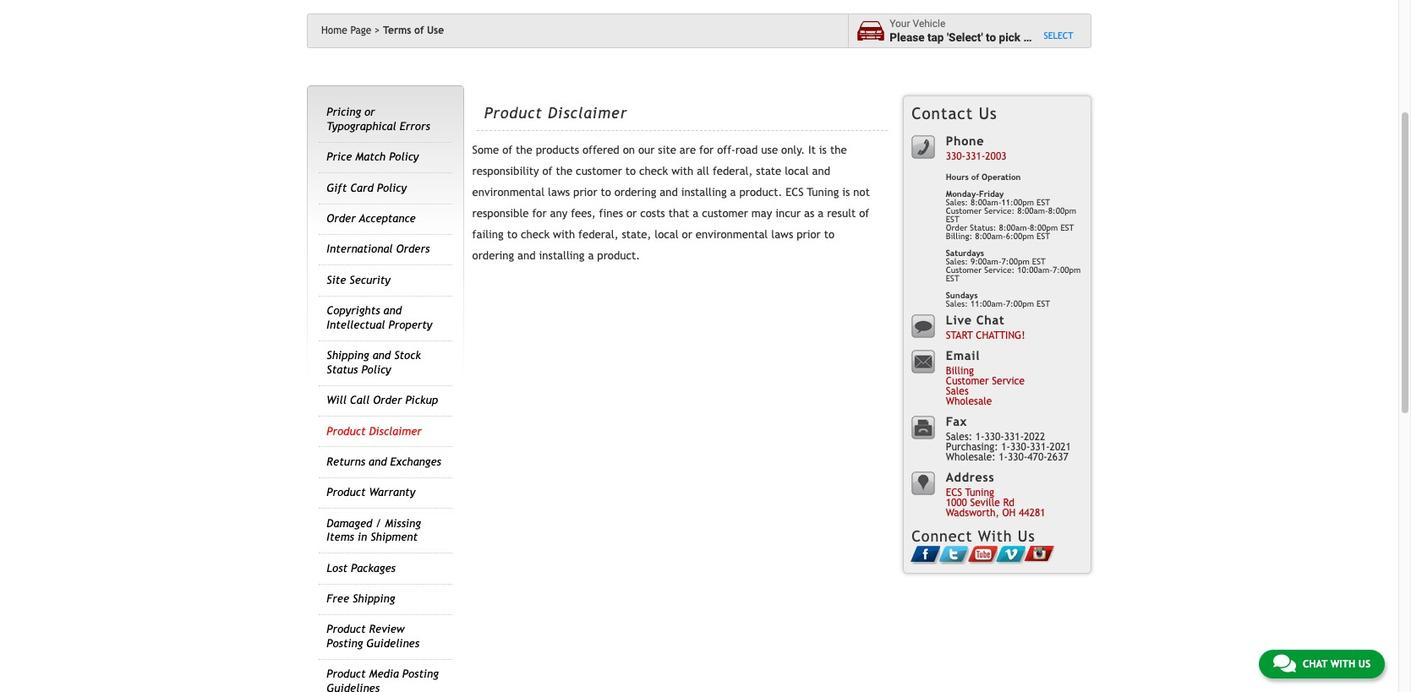 Task type: describe. For each thing, give the bounding box(es) containing it.
10:00am-
[[1017, 265, 1053, 275]]

intellectual
[[327, 319, 385, 331]]

7:00pm down 6:00pm
[[1002, 257, 1030, 266]]

hours
[[946, 172, 969, 182]]

site
[[327, 274, 346, 287]]

copyrights
[[327, 305, 380, 317]]

start
[[946, 330, 973, 342]]

product media posting guidelines link
[[327, 668, 439, 693]]

330- left 2637
[[1011, 442, 1030, 454]]

gift
[[327, 182, 347, 194]]

with
[[978, 528, 1013, 545]]

1 vertical spatial 8:00pm
[[1030, 223, 1058, 233]]

1 sales: from the top
[[946, 198, 968, 207]]

tuning inside address ecs tuning 1000 seville rd wadsworth, oh 44281
[[965, 487, 995, 499]]

copyrights and intellectual property link
[[327, 305, 432, 331]]

0 vertical spatial product disclaimer
[[484, 104, 628, 121]]

330- inside phone 330-331-2003
[[946, 151, 966, 163]]

match
[[355, 151, 386, 163]]

1 vertical spatial product disclaimer
[[327, 425, 422, 438]]

operation
[[982, 172, 1021, 182]]

1 vertical spatial environmental
[[696, 228, 768, 241]]

chat with us
[[1303, 659, 1371, 671]]

warranty
[[369, 487, 415, 499]]

1 customer from the top
[[946, 206, 982, 216]]

wholesale
[[946, 396, 992, 408]]

your vehicle please tap 'select' to pick a vehicle
[[890, 18, 1069, 44]]

product review posting guidelines link
[[327, 624, 419, 650]]

2022
[[1024, 432, 1045, 443]]

fax sales: 1-330-331-2022 purchasing: 1-330-331-2021 wholesale: 1-330-470-2637
[[946, 414, 1071, 464]]

lost
[[327, 562, 348, 575]]

comments image
[[1273, 654, 1296, 674]]

in
[[358, 531, 367, 544]]

vehicle
[[1033, 30, 1069, 44]]

use
[[427, 25, 444, 36]]

a right that at top
[[693, 207, 699, 220]]

8:00am- up 'status:'
[[971, 198, 1002, 207]]

wadsworth,
[[946, 508, 999, 520]]

shipping and stock status policy link
[[327, 349, 421, 376]]

1 vertical spatial with
[[553, 228, 575, 241]]

0 vertical spatial for
[[699, 144, 714, 157]]

saturdays
[[946, 249, 984, 258]]

0 vertical spatial 8:00pm
[[1048, 206, 1077, 216]]

us for connect
[[1018, 528, 1036, 545]]

to down "result"
[[824, 228, 835, 241]]

international
[[327, 243, 393, 256]]

will
[[327, 394, 347, 407]]

items
[[327, 531, 354, 544]]

lost packages
[[327, 562, 396, 575]]

your
[[890, 18, 910, 30]]

2 horizontal spatial the
[[830, 144, 847, 157]]

will call order pickup
[[327, 394, 438, 407]]

not
[[854, 186, 870, 199]]

9:00am-
[[971, 257, 1002, 266]]

start chatting! link
[[946, 330, 1025, 342]]

to inside your vehicle please tap 'select' to pick a vehicle
[[986, 30, 996, 44]]

road
[[736, 144, 758, 157]]

price
[[327, 151, 352, 163]]

returns
[[327, 456, 365, 468]]

some of the products offered on our site are for off-road use only. it is the responsibility of the customer to check with all federal, state local and environmental laws prior to ordering and installing a product. ecs tuning is not responsible for any fees, fines or costs that a customer may incur as a result of failing to check with federal, state, local or environmental laws prior to ordering and installing a product.
[[472, 144, 870, 262]]

please
[[890, 30, 925, 44]]

sales: inside fax sales: 1-330-331-2022 purchasing: 1-330-331-2021 wholesale: 1-330-470-2637
[[946, 432, 973, 443]]

0 vertical spatial federal,
[[713, 165, 753, 178]]

rd
[[1003, 498, 1015, 509]]

7:00pm down 10:00am-
[[1006, 299, 1034, 309]]

fax
[[946, 414, 968, 429]]

product up some
[[484, 104, 543, 121]]

sales link
[[946, 386, 969, 398]]

fines
[[599, 207, 623, 220]]

product warranty
[[327, 487, 415, 499]]

stock
[[394, 349, 421, 362]]

1 horizontal spatial 331-
[[1004, 432, 1024, 443]]

billing
[[946, 366, 974, 377]]

1 horizontal spatial installing
[[681, 186, 727, 199]]

policy for price match policy
[[389, 151, 419, 163]]

a down fees,
[[588, 250, 594, 262]]

0 horizontal spatial local
[[655, 228, 679, 241]]

product media posting guidelines
[[327, 668, 439, 693]]

0 horizontal spatial disclaimer
[[369, 425, 422, 438]]

2 sales: from the top
[[946, 257, 968, 266]]

0 horizontal spatial order
[[327, 212, 356, 225]]

address ecs tuning 1000 seville rd wadsworth, oh 44281
[[946, 470, 1046, 520]]

0 vertical spatial with
[[672, 165, 694, 178]]

off-
[[717, 144, 736, 157]]

2 horizontal spatial 331-
[[1030, 442, 1050, 454]]

select
[[1044, 30, 1073, 40]]

copyrights and intellectual property
[[327, 305, 432, 331]]

result
[[827, 207, 856, 220]]

all
[[697, 165, 709, 178]]

failing
[[472, 228, 504, 241]]

2 service: from the top
[[985, 265, 1015, 275]]

of down 'not'
[[859, 207, 870, 220]]

offered
[[583, 144, 620, 157]]

order acceptance
[[327, 212, 416, 225]]

product for product media posting guidelines link
[[327, 668, 366, 681]]

0 horizontal spatial us
[[979, 104, 998, 123]]

8:00am- up 9:00am- at the top right of page
[[975, 232, 1006, 241]]

1 vertical spatial product.
[[597, 250, 640, 262]]

damaged / missing items in shipment
[[327, 517, 421, 544]]

of for terms
[[414, 25, 424, 36]]

0 horizontal spatial environmental
[[472, 186, 545, 199]]

seville
[[970, 498, 1000, 509]]

pick
[[999, 30, 1021, 44]]

0 horizontal spatial federal,
[[578, 228, 619, 241]]

8:00am- down 11:00pm
[[999, 223, 1030, 233]]

0 horizontal spatial customer
[[576, 165, 622, 178]]

review
[[369, 624, 405, 636]]

responsibility
[[472, 165, 539, 178]]

8:00am- up 6:00pm
[[1017, 206, 1048, 216]]

media
[[369, 668, 399, 681]]

email
[[946, 348, 980, 363]]

3 sales: from the top
[[946, 299, 968, 309]]

state,
[[622, 228, 651, 241]]

0 vertical spatial local
[[785, 165, 809, 178]]

lost packages link
[[327, 562, 396, 575]]

order inside hours of operation monday-friday sales: 8:00am-11:00pm est customer service: 8:00am-8:00pm est order status: 8:00am-8:00pm est billing: 8:00am-6:00pm est saturdays sales: 9:00am-7:00pm est customer service: 10:00am-7:00pm est sundays sales: 11:00am-7:00pm est
[[946, 223, 968, 233]]

0 horizontal spatial laws
[[548, 186, 570, 199]]

may
[[752, 207, 772, 220]]

on
[[623, 144, 635, 157]]

home page
[[321, 25, 372, 36]]

live chat start chatting!
[[946, 313, 1025, 342]]

330- up wholesale:
[[985, 432, 1004, 443]]

as
[[804, 207, 815, 220]]

posting for product review posting guidelines
[[327, 638, 363, 650]]

of for hours
[[971, 172, 979, 182]]

1 horizontal spatial the
[[556, 165, 573, 178]]

errors
[[400, 120, 430, 133]]

shipment
[[371, 531, 418, 544]]

damaged
[[327, 517, 372, 530]]

free
[[327, 593, 349, 606]]

1 horizontal spatial order
[[373, 394, 402, 407]]

policy inside shipping and stock status policy
[[361, 363, 391, 376]]

home
[[321, 25, 347, 36]]

international orders link
[[327, 243, 430, 256]]

free shipping
[[327, 593, 395, 606]]

and inside the copyrights and intellectual property
[[384, 305, 402, 317]]

0 vertical spatial is
[[819, 144, 827, 157]]



Task type: locate. For each thing, give the bounding box(es) containing it.
330-
[[946, 151, 966, 163], [985, 432, 1004, 443], [1011, 442, 1030, 454], [1008, 452, 1028, 464]]

federal, down "off-"
[[713, 165, 753, 178]]

policy up will call order pickup link
[[361, 363, 391, 376]]

billing:
[[946, 232, 973, 241]]

pricing or typographical errors
[[327, 106, 430, 133]]

to up fines
[[601, 186, 611, 199]]

1 vertical spatial for
[[532, 207, 547, 220]]

0 vertical spatial policy
[[389, 151, 419, 163]]

laws up any
[[548, 186, 570, 199]]

federal,
[[713, 165, 753, 178], [578, 228, 619, 241]]

2 vertical spatial customer
[[946, 376, 989, 388]]

posting inside product media posting guidelines
[[402, 668, 439, 681]]

0 vertical spatial ordering
[[615, 186, 656, 199]]

330- down 2022
[[1008, 452, 1028, 464]]

damaged / missing items in shipment link
[[327, 517, 421, 544]]

policy right card
[[377, 182, 407, 194]]

1 vertical spatial is
[[842, 186, 850, 199]]

0 horizontal spatial prior
[[573, 186, 597, 199]]

1 horizontal spatial product disclaimer
[[484, 104, 628, 121]]

ecs inside some of the products offered on our site are for off-road use only. it is the responsibility of the customer to check with all federal, state local and environmental laws prior to ordering and installing a product. ecs tuning is not responsible for any fees, fines or costs that a customer may incur as a result of failing to check with federal, state, local or environmental laws prior to ordering and installing a product.
[[786, 186, 804, 199]]

product for product disclaimer link
[[327, 425, 366, 438]]

with down any
[[553, 228, 575, 241]]

order left 'status:'
[[946, 223, 968, 233]]

2 horizontal spatial with
[[1331, 659, 1356, 671]]

1 horizontal spatial posting
[[402, 668, 439, 681]]

product. up 'may'
[[740, 186, 782, 199]]

1 vertical spatial local
[[655, 228, 679, 241]]

installing down any
[[539, 250, 585, 262]]

policy
[[389, 151, 419, 163], [377, 182, 407, 194], [361, 363, 391, 376]]

pricing or typographical errors link
[[327, 106, 430, 133]]

1 horizontal spatial customer
[[702, 207, 748, 220]]

terms of use
[[383, 25, 444, 36]]

1- left 2022
[[1002, 442, 1011, 454]]

tuning inside some of the products offered on our site are for off-road use only. it is the responsibility of the customer to check with all federal, state local and environmental laws prior to ordering and installing a product. ecs tuning is not responsible for any fees, fines or costs that a customer may incur as a result of failing to check with federal, state, local or environmental laws prior to ordering and installing a product.
[[807, 186, 839, 199]]

0 horizontal spatial is
[[819, 144, 827, 157]]

shipping up status
[[327, 349, 369, 362]]

8:00pm down 11:00pm
[[1030, 223, 1058, 233]]

a down "off-"
[[730, 186, 736, 199]]

330- down phone
[[946, 151, 966, 163]]

1 horizontal spatial federal,
[[713, 165, 753, 178]]

disclaimer up offered
[[548, 104, 628, 121]]

sales: up live
[[946, 299, 968, 309]]

470-
[[1028, 452, 1047, 464]]

1-
[[976, 432, 985, 443], [1002, 442, 1011, 454], [999, 452, 1008, 464]]

a inside your vehicle please tap 'select' to pick a vehicle
[[1024, 30, 1030, 44]]

0 horizontal spatial chat
[[977, 313, 1005, 327]]

0 vertical spatial tuning
[[807, 186, 839, 199]]

or up typographical
[[364, 106, 375, 119]]

customer left 'may'
[[702, 207, 748, 220]]

2637
[[1047, 452, 1069, 464]]

or down that at top
[[682, 228, 692, 241]]

orders
[[396, 243, 430, 256]]

connect
[[912, 528, 973, 545]]

us right comments image
[[1359, 659, 1371, 671]]

guidelines down review on the bottom of page
[[366, 638, 419, 650]]

2 vertical spatial us
[[1359, 659, 1371, 671]]

pickup
[[405, 394, 438, 407]]

1 vertical spatial customer
[[702, 207, 748, 220]]

us up phone
[[979, 104, 998, 123]]

and up that at top
[[660, 186, 678, 199]]

check
[[639, 165, 668, 178], [521, 228, 550, 241]]

1000
[[946, 498, 967, 509]]

order right call
[[373, 394, 402, 407]]

/
[[376, 517, 382, 530]]

a right "as"
[[818, 207, 824, 220]]

0 vertical spatial ecs
[[786, 186, 804, 199]]

shipping and stock status policy
[[327, 349, 421, 376]]

product.
[[740, 186, 782, 199], [597, 250, 640, 262]]

product left media
[[327, 668, 366, 681]]

7:00pm
[[1002, 257, 1030, 266], [1053, 265, 1081, 275], [1006, 299, 1034, 309]]

1 vertical spatial ecs
[[946, 487, 962, 499]]

0 vertical spatial service:
[[985, 206, 1015, 216]]

and down product disclaimer link
[[369, 456, 387, 468]]

1 horizontal spatial tuning
[[965, 487, 995, 499]]

packages
[[351, 562, 396, 575]]

federal, down fines
[[578, 228, 619, 241]]

policy down errors
[[389, 151, 419, 163]]

0 vertical spatial guidelines
[[366, 638, 419, 650]]

guidelines down media
[[327, 682, 380, 693]]

sundays
[[946, 291, 978, 300]]

guidelines inside product review posting guidelines
[[366, 638, 419, 650]]

acceptance
[[359, 212, 416, 225]]

installing down all
[[681, 186, 727, 199]]

local down only.
[[785, 165, 809, 178]]

2 vertical spatial policy
[[361, 363, 391, 376]]

of for some
[[502, 144, 513, 157]]

2021
[[1050, 442, 1071, 454]]

us for chat
[[1359, 659, 1371, 671]]

site security link
[[327, 274, 391, 287]]

laws down incur
[[771, 228, 793, 241]]

of inside hours of operation monday-friday sales: 8:00am-11:00pm est customer service: 8:00am-8:00pm est order status: 8:00am-8:00pm est billing: 8:00am-6:00pm est saturdays sales: 9:00am-7:00pm est customer service: 10:00am-7:00pm est sundays sales: 11:00am-7:00pm est
[[971, 172, 979, 182]]

prior up fees,
[[573, 186, 597, 199]]

0 vertical spatial environmental
[[472, 186, 545, 199]]

service: left 10:00am-
[[985, 265, 1015, 275]]

chat down 11:00am-
[[977, 313, 1005, 327]]

price match policy
[[327, 151, 419, 163]]

0 horizontal spatial posting
[[327, 638, 363, 650]]

policy for gift card policy
[[377, 182, 407, 194]]

1 horizontal spatial ordering
[[615, 186, 656, 199]]

0 horizontal spatial ecs
[[786, 186, 804, 199]]

1 horizontal spatial ecs
[[946, 487, 962, 499]]

environmental down responsibility
[[472, 186, 545, 199]]

disclaimer up returns and exchanges on the left of page
[[369, 425, 422, 438]]

phone
[[946, 134, 985, 148]]

product disclaimer down will call order pickup link
[[327, 425, 422, 438]]

0 horizontal spatial product disclaimer
[[327, 425, 422, 438]]

2 vertical spatial or
[[682, 228, 692, 241]]

live
[[946, 313, 972, 327]]

free shipping link
[[327, 593, 395, 606]]

0 horizontal spatial installing
[[539, 250, 585, 262]]

to down responsible at the left of page
[[507, 228, 518, 241]]

product inside product review posting guidelines
[[327, 624, 366, 636]]

is right "it"
[[819, 144, 827, 157]]

0 horizontal spatial with
[[553, 228, 575, 241]]

contact
[[912, 104, 973, 123]]

0 horizontal spatial check
[[521, 228, 550, 241]]

3 customer from the top
[[946, 376, 989, 388]]

posting right media
[[402, 668, 439, 681]]

check down our
[[639, 165, 668, 178]]

1 horizontal spatial is
[[842, 186, 850, 199]]

the down products
[[556, 165, 573, 178]]

shipping inside shipping and stock status policy
[[327, 349, 369, 362]]

shipping down the packages
[[353, 593, 395, 606]]

1 vertical spatial laws
[[771, 228, 793, 241]]

1 horizontal spatial environmental
[[696, 228, 768, 241]]

1- up wholesale:
[[976, 432, 985, 443]]

1 horizontal spatial check
[[639, 165, 668, 178]]

price match policy link
[[327, 151, 419, 163]]

ordering up costs
[[615, 186, 656, 199]]

product up returns
[[327, 425, 366, 438]]

and left stock
[[373, 349, 391, 362]]

product down free
[[327, 624, 366, 636]]

1 vertical spatial policy
[[377, 182, 407, 194]]

email billing customer service sales wholesale
[[946, 348, 1025, 408]]

or inside pricing or typographical errors
[[364, 106, 375, 119]]

to down "on" on the top
[[626, 165, 636, 178]]

1 vertical spatial check
[[521, 228, 550, 241]]

incur
[[776, 207, 801, 220]]

product. down the state, at the top of page
[[597, 250, 640, 262]]

1 horizontal spatial with
[[672, 165, 694, 178]]

of down products
[[543, 165, 553, 178]]

product for product warranty link
[[327, 487, 366, 499]]

0 vertical spatial customer
[[946, 206, 982, 216]]

with left all
[[672, 165, 694, 178]]

ordering down failing
[[472, 250, 514, 262]]

order down 'gift'
[[327, 212, 356, 225]]

us
[[979, 104, 998, 123], [1018, 528, 1036, 545], [1359, 659, 1371, 671]]

prior down "as"
[[797, 228, 821, 241]]

for left any
[[532, 207, 547, 220]]

0 vertical spatial product.
[[740, 186, 782, 199]]

local down that at top
[[655, 228, 679, 241]]

customer down offered
[[576, 165, 622, 178]]

wholesale:
[[946, 452, 996, 464]]

1 vertical spatial federal,
[[578, 228, 619, 241]]

that
[[669, 207, 689, 220]]

1 horizontal spatial disclaimer
[[548, 104, 628, 121]]

environmental down 'may'
[[696, 228, 768, 241]]

any
[[550, 207, 568, 220]]

0 vertical spatial us
[[979, 104, 998, 123]]

tuning
[[807, 186, 839, 199], [965, 487, 995, 499]]

0 vertical spatial chat
[[977, 313, 1005, 327]]

1 vertical spatial prior
[[797, 228, 821, 241]]

0 vertical spatial or
[[364, 106, 375, 119]]

0 horizontal spatial product.
[[597, 250, 640, 262]]

exchanges
[[390, 456, 441, 468]]

check down responsible at the left of page
[[521, 228, 550, 241]]

1 service: from the top
[[985, 206, 1015, 216]]

330-331-2003 link
[[946, 151, 1007, 163]]

and down "it"
[[812, 165, 830, 178]]

chat inside chat with us link
[[1303, 659, 1328, 671]]

of left "use"
[[414, 25, 424, 36]]

1 horizontal spatial laws
[[771, 228, 793, 241]]

responsible
[[472, 207, 529, 220]]

posting
[[327, 638, 363, 650], [402, 668, 439, 681]]

posting down free
[[327, 638, 363, 650]]

prior
[[573, 186, 597, 199], [797, 228, 821, 241]]

product inside product media posting guidelines
[[327, 668, 366, 681]]

chat right comments image
[[1303, 659, 1328, 671]]

ecs inside address ecs tuning 1000 seville rd wadsworth, oh 44281
[[946, 487, 962, 499]]

or right fines
[[627, 207, 637, 220]]

to left pick
[[986, 30, 996, 44]]

1- right wholesale:
[[999, 452, 1008, 464]]

2 vertical spatial with
[[1331, 659, 1356, 671]]

are
[[680, 144, 696, 157]]

0 horizontal spatial or
[[364, 106, 375, 119]]

ecs up incur
[[786, 186, 804, 199]]

posting inside product review posting guidelines
[[327, 638, 363, 650]]

monday-
[[946, 189, 979, 199]]

missing
[[385, 517, 421, 530]]

or
[[364, 106, 375, 119], [627, 207, 637, 220], [682, 228, 692, 241]]

guidelines for review
[[366, 638, 419, 650]]

1 horizontal spatial prior
[[797, 228, 821, 241]]

and up the property
[[384, 305, 402, 317]]

shipping
[[327, 349, 369, 362], [353, 593, 395, 606]]

customer
[[576, 165, 622, 178], [702, 207, 748, 220]]

and
[[812, 165, 830, 178], [660, 186, 678, 199], [518, 250, 536, 262], [384, 305, 402, 317], [373, 349, 391, 362], [369, 456, 387, 468]]

sales:
[[946, 198, 968, 207], [946, 257, 968, 266], [946, 299, 968, 309], [946, 432, 973, 443]]

friday
[[979, 189, 1004, 199]]

2 customer from the top
[[946, 265, 982, 275]]

1 horizontal spatial us
[[1018, 528, 1036, 545]]

and down responsible at the left of page
[[518, 250, 536, 262]]

only.
[[781, 144, 805, 157]]

1 vertical spatial guidelines
[[327, 682, 380, 693]]

the right "it"
[[830, 144, 847, 157]]

0 horizontal spatial for
[[532, 207, 547, 220]]

331- inside phone 330-331-2003
[[966, 151, 985, 163]]

guidelines for media
[[327, 682, 380, 693]]

1 vertical spatial chat
[[1303, 659, 1328, 671]]

0 vertical spatial customer
[[576, 165, 622, 178]]

customer inside the email billing customer service sales wholesale
[[946, 376, 989, 388]]

oh
[[1003, 508, 1016, 520]]

0 vertical spatial posting
[[327, 638, 363, 650]]

products
[[536, 144, 579, 157]]

0 horizontal spatial ordering
[[472, 250, 514, 262]]

chat inside 'live chat start chatting!'
[[977, 313, 1005, 327]]

status
[[327, 363, 358, 376]]

posting for product media posting guidelines
[[402, 668, 439, 681]]

1 vertical spatial disclaimer
[[369, 425, 422, 438]]

sales: down hours
[[946, 198, 968, 207]]

state
[[756, 165, 782, 178]]

site security
[[327, 274, 391, 287]]

us down 44281
[[1018, 528, 1036, 545]]

tuning down address
[[965, 487, 995, 499]]

vehicle
[[913, 18, 946, 30]]

with right comments image
[[1331, 659, 1356, 671]]

'select'
[[947, 30, 983, 44]]

1 horizontal spatial local
[[785, 165, 809, 178]]

4 sales: from the top
[[946, 432, 973, 443]]

ecs down address
[[946, 487, 962, 499]]

billing link
[[946, 366, 974, 377]]

security
[[350, 274, 391, 287]]

8:00pm right 11:00pm
[[1048, 206, 1077, 216]]

returns and exchanges
[[327, 456, 441, 468]]

1 vertical spatial shipping
[[353, 593, 395, 606]]

property
[[389, 319, 432, 331]]

product
[[484, 104, 543, 121], [327, 425, 366, 438], [327, 487, 366, 499], [327, 624, 366, 636], [327, 668, 366, 681]]

7:00pm right 9:00am- at the top right of page
[[1053, 265, 1081, 275]]

1 horizontal spatial product.
[[740, 186, 782, 199]]

product for product review posting guidelines link
[[327, 624, 366, 636]]

sales: down fax
[[946, 432, 973, 443]]

product disclaimer link
[[327, 425, 422, 438]]

0 horizontal spatial 331-
[[966, 151, 985, 163]]

2003
[[985, 151, 1007, 163]]

and inside shipping and stock status policy
[[373, 349, 391, 362]]

phone 330-331-2003
[[946, 134, 1007, 163]]

is left 'not'
[[842, 186, 850, 199]]

1 vertical spatial customer
[[946, 265, 982, 275]]

1 vertical spatial ordering
[[472, 250, 514, 262]]

of right hours
[[971, 172, 979, 182]]

1 vertical spatial installing
[[539, 250, 585, 262]]

select link
[[1044, 30, 1073, 42]]

0 horizontal spatial tuning
[[807, 186, 839, 199]]

guidelines inside product media posting guidelines
[[327, 682, 380, 693]]

the up responsibility
[[516, 144, 533, 157]]

sales
[[946, 386, 969, 398]]

returns and exchanges link
[[327, 456, 441, 468]]

terms
[[383, 25, 411, 36]]

the
[[516, 144, 533, 157], [830, 144, 847, 157], [556, 165, 573, 178]]

0 vertical spatial prior
[[573, 186, 597, 199]]

of up responsibility
[[502, 144, 513, 157]]

0 vertical spatial disclaimer
[[548, 104, 628, 121]]

product down returns
[[327, 487, 366, 499]]

1 horizontal spatial for
[[699, 144, 714, 157]]

chatting!
[[976, 330, 1025, 342]]

1 vertical spatial or
[[627, 207, 637, 220]]

0 horizontal spatial the
[[516, 144, 533, 157]]

will call order pickup link
[[327, 394, 438, 407]]

1 horizontal spatial chat
[[1303, 659, 1328, 671]]

1 horizontal spatial or
[[627, 207, 637, 220]]

tuning up "as"
[[807, 186, 839, 199]]

2 horizontal spatial or
[[682, 228, 692, 241]]

1 vertical spatial tuning
[[965, 487, 995, 499]]

service: down friday on the top of page
[[985, 206, 1015, 216]]

0 vertical spatial check
[[639, 165, 668, 178]]

2 horizontal spatial us
[[1359, 659, 1371, 671]]



Task type: vqa. For each thing, say whether or not it's contained in the screenshot.
2nd SALES: from the bottom
yes



